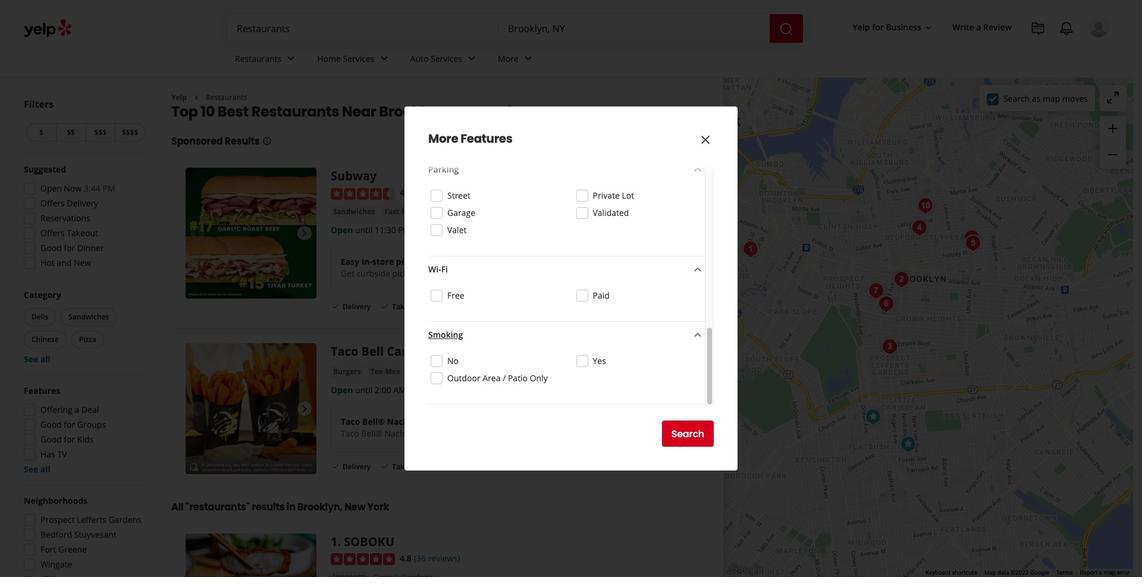 Task type: locate. For each thing, give the bounding box(es) containing it.
0 vertical spatial previous image
[[190, 226, 205, 241]]

reviews) up flatbush
[[423, 187, 455, 198]]

see all button down has
[[24, 464, 51, 475]]

tv
[[57, 449, 67, 460]]

1 horizontal spatial features
[[461, 130, 513, 147]]

names image
[[878, 335, 902, 358]]

0 horizontal spatial brooklyn,
[[297, 501, 343, 514]]

1 all from the top
[[40, 353, 51, 365]]

more for more features
[[428, 130, 458, 147]]

delivery for subway
[[343, 302, 371, 312]]

24 chevron down v2 image inside smoking dropdown button
[[691, 328, 705, 342]]

1 vertical spatial york
[[367, 501, 389, 514]]

bell®
[[362, 416, 385, 427], [361, 428, 383, 439]]

takeout down taco bell® nacho fries taco bell® nacho fries are back for a limited time.
[[392, 462, 420, 472]]

offers for offers delivery
[[40, 198, 65, 209]]

pm right 3:44
[[103, 183, 115, 194]]

3 good from the top
[[40, 434, 62, 445]]

has tv
[[40, 449, 67, 460]]

burgers button
[[331, 366, 363, 378]]

taco bell cantina
[[331, 343, 433, 360]]

2 see from the top
[[24, 464, 38, 475]]

back
[[448, 428, 466, 439]]

fast
[[385, 206, 399, 216]]

1 vertical spatial map
[[1104, 569, 1116, 576]]

soboku image
[[739, 237, 762, 261]]

more for more
[[498, 53, 519, 64]]

1 vertical spatial open
[[331, 224, 353, 236]]

for left "business"
[[872, 22, 884, 33]]

sandwiches down 4.3 star rating 'image'
[[333, 206, 375, 216]]

1 horizontal spatial a
[[977, 22, 981, 33]]

all
[[40, 353, 51, 365], [40, 464, 51, 475]]

reservations
[[40, 212, 90, 224]]

1 vertical spatial until
[[355, 385, 373, 396]]

0 vertical spatial see all
[[24, 353, 51, 365]]

write a review
[[953, 22, 1012, 33]]

keyboard shortcuts button
[[926, 569, 977, 577]]

1 vertical spatial 24 chevron down v2 image
[[691, 163, 705, 177]]

1 vertical spatial taco
[[341, 416, 360, 427]]

altar image
[[864, 279, 888, 303]]

1 vertical spatial slideshow element
[[186, 343, 317, 474]]

taco for taco bell cantina
[[331, 343, 358, 360]]

restaurants right 16 chevron right v2 image
[[206, 92, 247, 102]]

for inside button
[[872, 22, 884, 33]]

good for good for kids
[[40, 434, 62, 445]]

0 vertical spatial sandwiches
[[333, 206, 375, 216]]

1 vertical spatial offers
[[40, 227, 65, 239]]

1 vertical spatial search
[[672, 427, 704, 441]]

chinese button
[[24, 331, 67, 349]]

yelp left "business"
[[853, 22, 870, 33]]

0 horizontal spatial a
[[75, 404, 79, 415]]

1 previous image from the top
[[190, 226, 205, 241]]

taco bell cantina image
[[861, 405, 885, 429]]

1 vertical spatial pm
[[398, 224, 411, 236]]

0 vertical spatial all
[[40, 353, 51, 365]]

offers down reservations
[[40, 227, 65, 239]]

see all button for category
[[24, 353, 51, 365]]

new up 'more features'
[[449, 102, 481, 122]]

until left 2:00
[[355, 385, 373, 396]]

0 vertical spatial brooklyn,
[[379, 102, 447, 122]]

chinese
[[32, 334, 59, 345]]

a inside "link"
[[977, 22, 981, 33]]

more inside business categories element
[[498, 53, 519, 64]]

2 horizontal spatial new
[[449, 102, 481, 122]]

0 vertical spatial more
[[498, 53, 519, 64]]

macosa trattoria image
[[908, 216, 931, 239]]

map region
[[715, 0, 1142, 577]]

new up 1 . soboku
[[345, 501, 366, 514]]

1 vertical spatial fries
[[412, 428, 430, 439]]

map right as
[[1043, 93, 1060, 104]]

1 vertical spatial sandwiches
[[69, 312, 109, 322]]

takeout down 'pickup'
[[392, 302, 420, 312]]

for down offering a deal
[[64, 419, 75, 430]]

0 vertical spatial york
[[483, 102, 516, 122]]

takeout for taco bell cantina
[[392, 462, 420, 472]]

open down burgers link
[[331, 385, 353, 396]]

kids
[[77, 434, 94, 445]]

1 vertical spatial nacho
[[385, 428, 410, 439]]

see up the neighborhoods
[[24, 464, 38, 475]]

deal
[[81, 404, 99, 415]]

0 vertical spatial bell®
[[362, 416, 385, 427]]

google
[[1030, 569, 1049, 576]]

16 checkmark v2 image
[[331, 301, 340, 311], [380, 301, 390, 311], [331, 462, 340, 471], [380, 462, 390, 471]]

1 vertical spatial previous image
[[190, 402, 205, 416]]

24 chevron down v2 image inside restaurants link
[[284, 51, 298, 66]]

see all down the chinese button
[[24, 353, 51, 365]]

new down dinner
[[74, 257, 91, 268]]

0 vertical spatial new
[[449, 102, 481, 122]]

pizza
[[79, 334, 96, 345]]

more inside dialog
[[428, 130, 458, 147]]

1 horizontal spatial new
[[345, 501, 366, 514]]

0 vertical spatial map
[[1043, 93, 1060, 104]]

sandwiches button down 4.3 star rating 'image'
[[331, 206, 377, 218]]

1 see all from the top
[[24, 353, 51, 365]]

open now 3:44 pm
[[40, 183, 115, 194]]

sandwiches up pizza
[[69, 312, 109, 322]]

get
[[341, 268, 355, 279]]

0 vertical spatial pm
[[103, 183, 115, 194]]

1 horizontal spatial brooklyn,
[[379, 102, 447, 122]]

2 services from the left
[[431, 53, 462, 64]]

services right auto
[[431, 53, 462, 64]]

1 horizontal spatial sandwiches
[[333, 206, 375, 216]]

pm inside group
[[103, 183, 115, 194]]

2:00
[[375, 385, 391, 396]]

takeout for subway
[[392, 302, 420, 312]]

1 vertical spatial reviews)
[[428, 553, 460, 564]]

good for dinner
[[40, 242, 104, 253]]

brooklyn, right near
[[379, 102, 447, 122]]

1 offers from the top
[[40, 198, 65, 209]]

tex-mex button
[[368, 366, 403, 378]]

0 vertical spatial see all button
[[24, 353, 51, 365]]

nacho down the am
[[387, 416, 414, 427]]

0 vertical spatial features
[[461, 130, 513, 147]]

0 vertical spatial sandwiches button
[[331, 206, 377, 218]]

a
[[977, 22, 981, 33], [75, 404, 79, 415], [1099, 569, 1103, 576]]

see all button down the chinese button
[[24, 353, 51, 365]]

slideshow element for taco bell cantina
[[186, 343, 317, 474]]

sandwiches button up pizza
[[61, 308, 117, 326]]

2 vertical spatial a
[[1099, 569, 1103, 576]]

l'antagoniste image
[[960, 226, 984, 250]]

24 chevron down v2 image for smoking
[[691, 328, 705, 342]]

see down the chinese button
[[24, 353, 38, 365]]

shortcuts
[[952, 569, 977, 576]]

all "restaurants" results in brooklyn, new york
[[171, 501, 389, 514]]

2 see all button from the top
[[24, 464, 51, 475]]

1 horizontal spatial services
[[431, 53, 462, 64]]

2 until from the top
[[355, 385, 373, 396]]

4.8 link
[[400, 552, 412, 565]]

see for category
[[24, 353, 38, 365]]

1 see from the top
[[24, 353, 38, 365]]

2 vertical spatial good
[[40, 434, 62, 445]]

24 chevron down v2 image inside more link
[[521, 51, 535, 66]]

0 horizontal spatial more
[[428, 130, 458, 147]]

brooklyn, right 'in'
[[297, 501, 343, 514]]

sandwiches button
[[331, 206, 377, 218], [61, 308, 117, 326]]

1 horizontal spatial sandwiches button
[[331, 206, 377, 218]]

user actions element
[[843, 15, 1126, 88]]

a right write
[[977, 22, 981, 33]]

0 horizontal spatial new
[[74, 257, 91, 268]]

open down sandwiches link
[[331, 224, 353, 236]]

group
[[1100, 116, 1126, 168], [20, 164, 148, 273], [21, 289, 148, 365], [20, 385, 148, 475], [20, 495, 148, 577]]

0 vertical spatial until
[[355, 224, 373, 236]]

1 vertical spatial bell®
[[361, 428, 383, 439]]

yelp inside yelp for business button
[[853, 22, 870, 33]]

1 horizontal spatial york
[[483, 102, 516, 122]]

1 vertical spatial see all button
[[24, 464, 51, 475]]

1 horizontal spatial search
[[1004, 93, 1030, 104]]

soboku
[[344, 534, 394, 550]]

0 horizontal spatial sandwiches button
[[61, 308, 117, 326]]

for down offers takeout on the top left
[[64, 242, 75, 253]]

1 vertical spatial a
[[75, 404, 79, 415]]

1 horizontal spatial more
[[498, 53, 519, 64]]

good
[[40, 242, 62, 253], [40, 419, 62, 430], [40, 434, 62, 445]]

home services link
[[308, 43, 401, 77]]

1 . soboku
[[331, 534, 394, 550]]

fast food button
[[382, 206, 421, 218]]

store
[[372, 256, 394, 267]]

24 chevron down v2 image
[[284, 51, 298, 66], [377, 51, 391, 66], [521, 51, 535, 66], [691, 328, 705, 342]]

takeout up dinner
[[67, 227, 98, 239]]

cornbread brooklyn image
[[874, 292, 898, 316]]

1 until from the top
[[355, 224, 373, 236]]

yelp left 16 chevron right v2 image
[[171, 92, 187, 102]]

"restaurants"
[[186, 501, 250, 514]]

food
[[401, 206, 419, 216]]

24 chevron down v2 image inside wi-fi "dropdown button"
[[691, 263, 705, 277]]

0 horizontal spatial services
[[343, 53, 375, 64]]

0 vertical spatial taco
[[331, 343, 358, 360]]

a left deal
[[75, 404, 79, 415]]

review
[[984, 22, 1012, 33]]

0 vertical spatial offers
[[40, 198, 65, 209]]

1 vertical spatial brooklyn,
[[297, 501, 343, 514]]

16 chevron down v2 image
[[924, 23, 934, 33]]

valet
[[447, 224, 467, 236]]

are
[[433, 428, 446, 439]]

2 vertical spatial delivery
[[343, 462, 371, 472]]

offers for offers takeout
[[40, 227, 65, 239]]

offers up reservations
[[40, 198, 65, 209]]

mexican link
[[408, 366, 442, 378]]

yelp for business button
[[848, 17, 938, 38]]

0 vertical spatial slideshow element
[[186, 168, 317, 299]]

fries up are
[[416, 416, 436, 427]]

outdoor area / patio only
[[447, 372, 548, 384]]

all down the chinese button
[[40, 353, 51, 365]]

york up 'more features'
[[483, 102, 516, 122]]

fort
[[40, 544, 56, 555]]

see all down has
[[24, 464, 51, 475]]

slideshow element for subway
[[186, 168, 317, 299]]

sandwiches
[[333, 206, 375, 216], [69, 312, 109, 322]]

until down sandwiches link
[[355, 224, 373, 236]]

24 chevron down v2 image for restaurants
[[284, 51, 298, 66]]

4.3
[[400, 187, 412, 198]]

2 vertical spatial takeout
[[392, 462, 420, 472]]

offers
[[40, 198, 65, 209], [40, 227, 65, 239]]

good down offering
[[40, 419, 62, 430]]

1 horizontal spatial yelp
[[853, 22, 870, 33]]

tex-
[[371, 367, 385, 377]]

0 vertical spatial 24 chevron down v2 image
[[465, 51, 479, 66]]

for for dinner
[[64, 242, 75, 253]]

2 slideshow element from the top
[[186, 343, 317, 474]]

2 good from the top
[[40, 419, 62, 430]]

new inside group
[[74, 257, 91, 268]]

slideshow element
[[186, 168, 317, 299], [186, 343, 317, 474]]

0 horizontal spatial sandwiches
[[69, 312, 109, 322]]

see all button for features
[[24, 464, 51, 475]]

terms
[[1056, 569, 1073, 576]]

1 vertical spatial all
[[40, 464, 51, 475]]

pickup!
[[396, 256, 427, 267]]

2 vertical spatial 24 chevron down v2 image
[[691, 263, 705, 277]]

0 vertical spatial a
[[977, 22, 981, 33]]

all down has
[[40, 464, 51, 475]]

smoking button
[[428, 328, 705, 343]]

.
[[338, 534, 341, 550]]

expand map image
[[1106, 90, 1120, 105]]

0 vertical spatial takeout
[[67, 227, 98, 239]]

see all
[[24, 353, 51, 365], [24, 464, 51, 475]]

yelp for yelp for business
[[853, 22, 870, 33]]

guacuco bed-stuy image
[[914, 194, 937, 217]]

0 vertical spatial good
[[40, 242, 62, 253]]

1 see all button from the top
[[24, 353, 51, 365]]

1 horizontal spatial pm
[[398, 224, 411, 236]]

0 horizontal spatial pm
[[103, 183, 115, 194]]

home
[[317, 53, 341, 64]]

(36 reviews)
[[414, 553, 460, 564]]

1 vertical spatial good
[[40, 419, 62, 430]]

delivery for taco bell cantina
[[343, 462, 371, 472]]

map left error at the bottom right of page
[[1104, 569, 1116, 576]]

area
[[483, 372, 501, 384]]

group containing features
[[20, 385, 148, 475]]

2 previous image from the top
[[190, 402, 205, 416]]

good for good for dinner
[[40, 242, 62, 253]]

nacho left are
[[385, 428, 410, 439]]

24 chevron down v2 image inside home services link
[[377, 51, 391, 66]]

services right home
[[343, 53, 375, 64]]

groups
[[77, 419, 106, 430]]

0 vertical spatial see
[[24, 353, 38, 365]]

4.3 (3 reviews)
[[400, 187, 455, 198]]

fi
[[441, 264, 448, 275]]

1 vertical spatial takeout
[[392, 302, 420, 312]]

york up soboku
[[367, 501, 389, 514]]

1 vertical spatial more
[[428, 130, 458, 147]]

None search field
[[227, 14, 803, 43]]

restaurants up best
[[235, 53, 282, 64]]

0 vertical spatial yelp
[[853, 22, 870, 33]]

1 good from the top
[[40, 242, 62, 253]]

1 vertical spatial see all
[[24, 464, 51, 475]]

2 offers from the top
[[40, 227, 65, 239]]

map for error
[[1104, 569, 1116, 576]]

wingate
[[40, 559, 72, 570]]

1 vertical spatial delivery
[[343, 302, 371, 312]]

next image
[[298, 402, 312, 416]]

1 vertical spatial features
[[24, 385, 60, 396]]

reviews) right (36
[[428, 553, 460, 564]]

a right report at the right bottom
[[1099, 569, 1103, 576]]

1 vertical spatial yelp
[[171, 92, 187, 102]]

0 horizontal spatial search
[[672, 427, 704, 441]]

as
[[1032, 93, 1041, 104]]

1 slideshow element from the top
[[186, 168, 317, 299]]

2 all from the top
[[40, 464, 51, 475]]

top 10 best restaurants near brooklyn, new york
[[171, 102, 516, 122]]

0 horizontal spatial map
[[1043, 93, 1060, 104]]

1 horizontal spatial map
[[1104, 569, 1116, 576]]

pm down fast food button
[[398, 224, 411, 236]]

24 chevron down v2 image
[[465, 51, 479, 66], [691, 163, 705, 177], [691, 263, 705, 277]]

more link
[[489, 43, 545, 77]]

2 horizontal spatial a
[[1099, 569, 1103, 576]]

previous image
[[190, 226, 205, 241], [190, 402, 205, 416]]

for for business
[[872, 22, 884, 33]]

until for subway
[[355, 224, 373, 236]]

0 vertical spatial reviews)
[[423, 187, 455, 198]]

0 horizontal spatial yelp
[[171, 92, 187, 102]]

24 chevron down v2 image inside auto services link
[[465, 51, 479, 66]]

2 see all from the top
[[24, 464, 51, 475]]

open down suggested
[[40, 183, 62, 194]]

0 vertical spatial open
[[40, 183, 62, 194]]

2 vertical spatial open
[[331, 385, 353, 396]]

write a review link
[[948, 17, 1017, 38]]

taco bell® nacho fries taco bell® nacho fries are back for a limited time.
[[341, 416, 543, 439]]

/
[[503, 372, 506, 384]]

16 info v2 image
[[262, 136, 272, 146]]

google image
[[726, 562, 766, 577]]

fries left are
[[412, 428, 430, 439]]

1 vertical spatial see
[[24, 464, 38, 475]]

report
[[1080, 569, 1098, 576]]

1 services from the left
[[343, 53, 375, 64]]

search inside button
[[672, 427, 704, 441]]

york
[[483, 102, 516, 122], [367, 501, 389, 514]]

offers takeout
[[40, 227, 98, 239]]

features
[[461, 130, 513, 147], [24, 385, 60, 396]]

for down good for groups
[[64, 434, 75, 445]]

good up has tv
[[40, 434, 62, 445]]

delis
[[32, 312, 48, 322]]

services
[[343, 53, 375, 64], [431, 53, 462, 64]]

0 vertical spatial search
[[1004, 93, 1030, 104]]

24 chevron down v2 image for fi
[[691, 263, 705, 277]]

1 vertical spatial new
[[74, 257, 91, 268]]

good up hot
[[40, 242, 62, 253]]

yes
[[593, 355, 606, 367]]

1 vertical spatial sandwiches button
[[61, 308, 117, 326]]



Task type: describe. For each thing, give the bounding box(es) containing it.
business categories element
[[226, 43, 1110, 77]]

more features
[[428, 130, 513, 147]]

previous image for subway
[[190, 226, 205, 241]]

business
[[886, 22, 922, 33]]

subway link
[[331, 168, 377, 184]]

soboku link
[[344, 534, 394, 550]]

good for good for groups
[[40, 419, 62, 430]]

for
[[469, 428, 481, 439]]

moves
[[1063, 93, 1088, 104]]

1
[[331, 534, 338, 550]]

outdoor
[[447, 372, 481, 384]]

mex
[[385, 367, 400, 377]]

no
[[447, 355, 459, 367]]

pm for open now 3:44 pm
[[103, 183, 115, 194]]

all
[[171, 501, 184, 514]]

$$
[[67, 127, 75, 137]]

$$$ button
[[85, 123, 115, 142]]

2 vertical spatial taco
[[341, 428, 359, 439]]

restaurants up 16 info v2 icon on the left of page
[[251, 102, 339, 122]]

next image
[[298, 226, 312, 241]]

top
[[171, 102, 198, 122]]

24 chevron down v2 image for services
[[465, 51, 479, 66]]

0 vertical spatial delivery
[[67, 198, 98, 209]]

yelp link
[[171, 92, 187, 102]]

a for write
[[977, 22, 981, 33]]

yelp for 'yelp' link
[[171, 92, 187, 102]]

good for groups
[[40, 419, 106, 430]]

4.8 star rating image
[[331, 553, 395, 565]]

keyboard shortcuts
[[926, 569, 977, 576]]

burgers link
[[331, 366, 363, 378]]

services for home services
[[343, 53, 375, 64]]

search for search as map moves
[[1004, 93, 1030, 104]]

16 chevron right v2 image
[[191, 93, 201, 102]]

wi-fi button
[[428, 263, 705, 278]]

0 vertical spatial fries
[[416, 416, 436, 427]]

free
[[447, 290, 464, 301]]

delis button
[[24, 308, 56, 326]]

open until 11:30 pm
[[331, 224, 411, 236]]

private
[[593, 190, 620, 201]]

open for subway
[[331, 224, 353, 236]]

tex-mex link
[[368, 366, 403, 378]]

offering
[[40, 404, 72, 415]]

$$ button
[[56, 123, 85, 142]]

search as map moves
[[1004, 93, 1088, 104]]

dinner
[[77, 242, 104, 253]]

best
[[218, 102, 249, 122]]

pizza button
[[71, 331, 104, 349]]

reviews) inside (36 reviews) link
[[428, 553, 460, 564]]

la ñapa image
[[890, 267, 914, 291]]

services for auto services
[[431, 53, 462, 64]]

group containing category
[[21, 289, 148, 365]]

projects image
[[1031, 21, 1045, 36]]

subway image
[[896, 432, 920, 456]]

prospect lefferts gardens
[[40, 514, 141, 525]]

yelp for business
[[853, 22, 922, 33]]

search image
[[779, 22, 794, 36]]

auto
[[410, 53, 429, 64]]

open until 2:00 am
[[331, 385, 406, 396]]

sandwiches for the bottom sandwiches button
[[69, 312, 109, 322]]

0 vertical spatial nacho
[[387, 416, 414, 427]]

previous image for taco bell cantina
[[190, 402, 205, 416]]

2 vertical spatial new
[[345, 501, 366, 514]]

group containing suggested
[[20, 164, 148, 273]]

park
[[477, 367, 494, 378]]

(36 reviews) link
[[414, 552, 460, 565]]

©2023
[[1011, 569, 1029, 576]]

parking
[[428, 164, 459, 175]]

24 chevron down v2 image for home services
[[377, 51, 391, 66]]

neighborhoods
[[24, 495, 88, 506]]

pm for open until 11:30 pm
[[398, 224, 411, 236]]

zoom in image
[[1106, 121, 1120, 135]]

a
[[483, 428, 489, 439]]

24 chevron down v2 image for more
[[521, 51, 535, 66]]

lefferts
[[77, 514, 106, 525]]

trad room image
[[961, 231, 985, 255]]

group containing neighborhoods
[[20, 495, 148, 577]]

ditmas park
[[447, 367, 494, 378]]

auto services link
[[401, 43, 489, 77]]

search button
[[662, 421, 714, 447]]

sandwiches for the right sandwiches button
[[333, 206, 375, 216]]

limited
[[491, 428, 520, 439]]

more features dialog
[[0, 0, 1142, 577]]

home services
[[317, 53, 375, 64]]

results
[[252, 501, 285, 514]]

for for groups
[[64, 419, 75, 430]]

fast food link
[[382, 206, 421, 218]]

cantina
[[387, 343, 433, 360]]

wi-fi
[[428, 264, 448, 275]]

am
[[394, 385, 406, 396]]

all for category
[[40, 353, 51, 365]]

tex-mex
[[371, 367, 400, 377]]

hot and new
[[40, 257, 91, 268]]

24 chevron down v2 image inside "parking" dropdown button
[[691, 163, 705, 177]]

a for report
[[1099, 569, 1103, 576]]

close image
[[699, 133, 713, 147]]

hot
[[40, 257, 55, 268]]

features inside dialog
[[461, 130, 513, 147]]

pickup
[[392, 268, 418, 279]]

street
[[447, 190, 471, 201]]

terms link
[[1056, 569, 1073, 576]]

4.3 star rating image
[[331, 188, 395, 200]]

category
[[24, 289, 61, 300]]

notifications image
[[1060, 21, 1074, 36]]

map for moves
[[1043, 93, 1060, 104]]

all for features
[[40, 464, 51, 475]]

time.
[[522, 428, 543, 439]]

4.8
[[400, 553, 412, 564]]

error
[[1117, 569, 1130, 576]]

3:44
[[84, 183, 100, 194]]

$$$$
[[122, 127, 138, 137]]

filters
[[24, 98, 54, 111]]

10
[[201, 102, 215, 122]]

taco for taco bell® nacho fries taco bell® nacho fries are back for a limited time.
[[341, 416, 360, 427]]

0 horizontal spatial features
[[24, 385, 60, 396]]

(36
[[414, 553, 426, 564]]

bell
[[361, 343, 384, 360]]

open for taco bell cantina
[[331, 385, 353, 396]]

has
[[40, 449, 55, 460]]

subway
[[331, 168, 377, 184]]

$$$$ button
[[115, 123, 145, 142]]

0 horizontal spatial york
[[367, 501, 389, 514]]

zoom out image
[[1106, 148, 1120, 162]]

see all for category
[[24, 353, 51, 365]]

for for kids
[[64, 434, 75, 445]]

see for features
[[24, 464, 38, 475]]

near
[[342, 102, 376, 122]]

search for search
[[672, 427, 704, 441]]

until for taco bell cantina
[[355, 385, 373, 396]]

see all for features
[[24, 464, 51, 475]]

restaurants inside business categories element
[[235, 53, 282, 64]]

validated
[[593, 207, 629, 218]]

a for offering
[[75, 404, 79, 415]]

mexican
[[410, 367, 440, 377]]

in
[[287, 501, 296, 514]]



Task type: vqa. For each thing, say whether or not it's contained in the screenshot.
RECOMMENDED dropdown button
no



